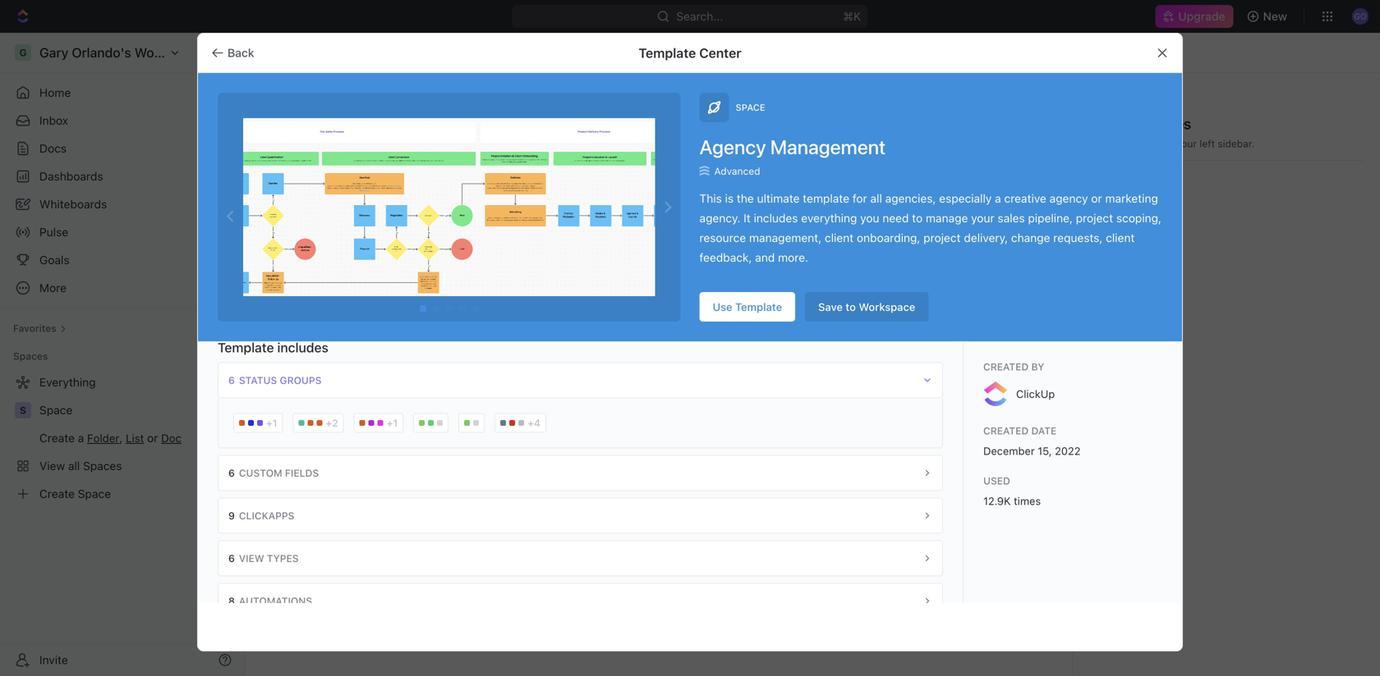 Task type: vqa. For each thing, say whether or not it's contained in the screenshot.
CREATED DATE December 15, 2022's CREATED
yes



Task type: describe. For each thing, give the bounding box(es) containing it.
and
[[755, 251, 775, 264]]

feedback,
[[700, 251, 752, 264]]

more.
[[778, 251, 808, 264]]

the
[[737, 192, 754, 205]]

template for template includes
[[218, 340, 274, 356]]

home link
[[7, 80, 238, 106]]

custom
[[239, 468, 282, 479]]

sidebar navigation
[[0, 33, 246, 677]]

12.9k
[[983, 495, 1011, 508]]

in
[[1166, 138, 1174, 150]]

resource
[[700, 231, 746, 245]]

0 horizontal spatial includes
[[277, 340, 328, 356]]

agency.
[[700, 211, 741, 225]]

6 view types
[[228, 553, 299, 565]]

template
[[803, 192, 849, 205]]

8
[[228, 596, 235, 608]]

save to workspace
[[818, 301, 915, 313]]

pulse link
[[7, 219, 238, 246]]

2 +1 from the left
[[387, 418, 398, 429]]

pulse
[[39, 226, 68, 239]]

+2
[[326, 418, 338, 429]]

this
[[700, 192, 722, 205]]

created by
[[983, 361, 1044, 373]]

template includes
[[218, 340, 328, 356]]

center
[[699, 45, 742, 61]]

everything
[[801, 211, 857, 225]]

0 horizontal spatial project
[[924, 231, 961, 245]]

save
[[818, 301, 843, 313]]

you
[[860, 211, 879, 225]]

s inside navigation
[[20, 405, 26, 417]]

invite
[[39, 654, 68, 668]]

agency management
[[700, 136, 886, 159]]

whiteboards
[[39, 198, 107, 211]]

to inside this is the ultimate template for all agencies, especially a creative agency or marketing agency. it includes everything you need to manage your sales pipeline, project scoping, resource management, client onboarding, project delivery, change requests, client feedback, and more.
[[912, 211, 923, 225]]

8 automations
[[228, 596, 312, 608]]

2022
[[1055, 445, 1081, 458]]

spaces for visible spaces spaces shown in your left sidebar.
[[1143, 115, 1191, 133]]

it
[[744, 211, 751, 225]]

sidebar.
[[1218, 138, 1255, 150]]

home
[[39, 86, 71, 99]]

groups
[[280, 375, 322, 387]]

6 custom fields
[[228, 468, 319, 479]]

9
[[228, 511, 235, 522]]

your inside visible spaces spaces shown in your left sidebar.
[[1176, 138, 1197, 150]]

workspace
[[859, 301, 915, 313]]

space, , element inside sidebar navigation
[[15, 403, 31, 419]]

used
[[983, 476, 1010, 487]]

clickapps
[[239, 511, 295, 522]]

pipeline,
[[1028, 211, 1073, 225]]

times
[[1014, 495, 1041, 508]]

sales
[[998, 211, 1025, 225]]

upgrade
[[1178, 9, 1225, 23]]

agency
[[700, 136, 766, 159]]

6 for 6 custom fields
[[228, 468, 235, 479]]

spaces inside sidebar navigation
[[13, 351, 48, 362]]

delivery,
[[964, 231, 1008, 245]]

change
[[1011, 231, 1050, 245]]

need
[[883, 211, 909, 225]]

agencies,
[[885, 192, 936, 205]]

dashboards link
[[7, 163, 238, 190]]

management,
[[749, 231, 822, 245]]

2 client from the left
[[1106, 231, 1135, 245]]

for
[[853, 192, 867, 205]]

view
[[239, 553, 264, 565]]

marketing
[[1105, 192, 1158, 205]]

status
[[239, 375, 277, 387]]

or
[[1091, 192, 1102, 205]]

manage
[[926, 211, 968, 225]]

created date december 15, 2022
[[983, 426, 1081, 458]]

dashboards
[[39, 170, 103, 183]]

requests,
[[1053, 231, 1103, 245]]

use template
[[713, 301, 782, 313]]

is
[[725, 192, 734, 205]]

all for all spaces
[[283, 109, 310, 136]]

date
[[1031, 426, 1057, 437]]

shown
[[1133, 138, 1163, 150]]



Task type: locate. For each thing, give the bounding box(es) containing it.
client
[[825, 231, 854, 245], [1106, 231, 1135, 245]]

to
[[912, 211, 923, 225], [846, 301, 856, 313]]

by
[[1031, 361, 1044, 373]]

created left by
[[983, 361, 1029, 373]]

goals link
[[7, 247, 238, 274]]

0 horizontal spatial space, , element
[[15, 403, 31, 419]]

0 horizontal spatial +1
[[266, 418, 277, 429]]

2 horizontal spatial template
[[735, 301, 782, 313]]

+1 down 6 status groups
[[266, 418, 277, 429]]

spaces for all spaces
[[316, 109, 395, 136]]

0 horizontal spatial client
[[825, 231, 854, 245]]

9 clickapps
[[228, 511, 295, 522]]

3 6 from the top
[[228, 553, 235, 565]]

created for created date december 15, 2022
[[983, 426, 1029, 437]]

template center
[[639, 45, 742, 61]]

upgrade link
[[1155, 5, 1234, 28]]

created
[[983, 361, 1029, 373], [983, 426, 1029, 437]]

docs link
[[7, 136, 238, 162]]

onboarding,
[[857, 231, 920, 245]]

1 horizontal spatial includes
[[754, 211, 798, 225]]

template up status
[[218, 340, 274, 356]]

template down search...
[[639, 45, 696, 61]]

client down scoping,
[[1106, 231, 1135, 245]]

0 horizontal spatial your
[[971, 211, 995, 225]]

1 horizontal spatial space
[[736, 102, 765, 113]]

all
[[283, 109, 310, 136], [625, 338, 637, 349]]

agency
[[1050, 192, 1088, 205]]

created inside created date december 15, 2022
[[983, 426, 1029, 437]]

1 horizontal spatial project
[[1076, 211, 1113, 225]]

automations
[[239, 596, 312, 608]]

0 vertical spatial project
[[1076, 211, 1113, 225]]

this is the ultimate template for all agencies, especially a creative agency or marketing agency. it includes everything you need to manage your sales pipeline, project scoping, resource management, client onboarding, project delivery, change requests, client feedback, and more.
[[700, 192, 1162, 264]]

1 vertical spatial includes
[[277, 340, 328, 356]]

favorites button
[[7, 319, 73, 338]]

back button
[[205, 40, 264, 66]]

especially
[[939, 192, 992, 205]]

1 created from the top
[[983, 361, 1029, 373]]

0 vertical spatial template
[[639, 45, 696, 61]]

+1 right the +2
[[387, 418, 398, 429]]

6
[[228, 375, 235, 387], [228, 468, 235, 479], [228, 553, 235, 565]]

1 horizontal spatial template
[[639, 45, 696, 61]]

favorites
[[13, 323, 56, 334]]

⌘k
[[843, 9, 861, 23]]

6 left custom
[[228, 468, 235, 479]]

use
[[713, 301, 732, 313]]

s
[[1102, 182, 1109, 193], [20, 405, 26, 417]]

project down manage
[[924, 231, 961, 245]]

created for created by
[[983, 361, 1029, 373]]

1 horizontal spatial to
[[912, 211, 923, 225]]

december
[[983, 445, 1035, 458]]

0 horizontal spatial to
[[846, 301, 856, 313]]

1 vertical spatial 6
[[228, 468, 235, 479]]

your inside this is the ultimate template for all agencies, especially a creative agency or marketing agency. it includes everything you need to manage your sales pipeline, project scoping, resource management, client onboarding, project delivery, change requests, client feedback, and more.
[[971, 211, 995, 225]]

spaces for all spaces joined
[[640, 338, 674, 349]]

includes
[[754, 211, 798, 225], [277, 340, 328, 356]]

2 vertical spatial template
[[218, 340, 274, 356]]

15,
[[1038, 445, 1052, 458]]

6 left view at the left of the page
[[228, 553, 235, 565]]

0 vertical spatial all
[[283, 109, 310, 136]]

6 for 6 status groups
[[228, 375, 235, 387]]

includes inside this is the ultimate template for all agencies, especially a creative agency or marketing agency. it includes everything you need to manage your sales pipeline, project scoping, resource management, client onboarding, project delivery, change requests, client feedback, and more.
[[754, 211, 798, 225]]

fields
[[285, 468, 319, 479]]

space, , element
[[1096, 177, 1116, 197], [15, 403, 31, 419]]

types
[[267, 553, 299, 565]]

template right use
[[735, 301, 782, 313]]

0 vertical spatial your
[[1176, 138, 1197, 150]]

1 vertical spatial s
[[20, 405, 26, 417]]

to down the agencies,
[[912, 211, 923, 225]]

visible spaces spaces shown in your left sidebar.
[[1096, 115, 1255, 150]]

1 vertical spatial space, , element
[[15, 403, 31, 419]]

your right in
[[1176, 138, 1197, 150]]

6 status groups
[[228, 375, 322, 387]]

1 vertical spatial all
[[625, 338, 637, 349]]

1 vertical spatial template
[[735, 301, 782, 313]]

0 horizontal spatial s
[[20, 405, 26, 417]]

0 vertical spatial includes
[[754, 211, 798, 225]]

new
[[1263, 9, 1287, 23]]

+1
[[266, 418, 277, 429], [387, 418, 398, 429]]

2 created from the top
[[983, 426, 1029, 437]]

2 vertical spatial space
[[39, 404, 73, 417]]

6 for 6 view types
[[228, 553, 235, 565]]

search...
[[677, 9, 723, 23]]

to right save
[[846, 301, 856, 313]]

+4
[[528, 418, 540, 429]]

all
[[870, 192, 882, 205]]

scoping,
[[1116, 211, 1162, 225]]

0 vertical spatial space
[[736, 102, 765, 113]]

0 vertical spatial created
[[983, 361, 1029, 373]]

ultimate
[[757, 192, 800, 205]]

space inside sidebar navigation
[[39, 404, 73, 417]]

1 vertical spatial project
[[924, 231, 961, 245]]

management
[[770, 136, 886, 159]]

all spaces joined
[[625, 338, 705, 349]]

0 vertical spatial to
[[912, 211, 923, 225]]

1 horizontal spatial +1
[[387, 418, 398, 429]]

back
[[228, 46, 254, 60]]

goals
[[39, 253, 69, 267]]

6 left status
[[228, 375, 235, 387]]

created up december
[[983, 426, 1029, 437]]

joined
[[677, 338, 705, 349]]

creative
[[1004, 192, 1047, 205]]

1 vertical spatial space
[[1126, 180, 1159, 194]]

client down everything
[[825, 231, 854, 245]]

1 vertical spatial your
[[971, 211, 995, 225]]

advanced
[[714, 165, 760, 177]]

0 vertical spatial space, , element
[[1096, 177, 1116, 197]]

1 vertical spatial to
[[846, 301, 856, 313]]

spaces
[[316, 109, 395, 136], [1143, 115, 1191, 133], [1096, 138, 1130, 150], [640, 338, 674, 349], [13, 351, 48, 362]]

1 +1 from the left
[[266, 418, 277, 429]]

clickup
[[1016, 388, 1055, 401]]

2 horizontal spatial space
[[1126, 180, 1159, 194]]

1 client from the left
[[825, 231, 854, 245]]

0 vertical spatial 6
[[228, 375, 235, 387]]

visible
[[1096, 115, 1140, 133]]

1 horizontal spatial s
[[1102, 182, 1109, 193]]

1 horizontal spatial all
[[625, 338, 637, 349]]

left
[[1200, 138, 1215, 150]]

your up the 'delivery,'
[[971, 211, 995, 225]]

0 vertical spatial s
[[1102, 182, 1109, 193]]

1 horizontal spatial client
[[1106, 231, 1135, 245]]

includes down ultimate
[[754, 211, 798, 225]]

1 vertical spatial created
[[983, 426, 1029, 437]]

whiteboards link
[[7, 191, 238, 218]]

your
[[1176, 138, 1197, 150], [971, 211, 995, 225]]

template
[[639, 45, 696, 61], [735, 301, 782, 313], [218, 340, 274, 356]]

project down or
[[1076, 211, 1113, 225]]

2 6 from the top
[[228, 468, 235, 479]]

template for template center
[[639, 45, 696, 61]]

0 horizontal spatial space
[[39, 404, 73, 417]]

0 horizontal spatial template
[[218, 340, 274, 356]]

all for all spaces joined
[[625, 338, 637, 349]]

inbox
[[39, 114, 68, 127]]

a
[[995, 192, 1001, 205]]

1 horizontal spatial space, , element
[[1096, 177, 1116, 197]]

0 horizontal spatial all
[[283, 109, 310, 136]]

docs
[[39, 142, 67, 155]]

1 6 from the top
[[228, 375, 235, 387]]

inbox link
[[7, 108, 238, 134]]

new button
[[1240, 3, 1297, 30]]

includes up groups at the bottom left of the page
[[277, 340, 328, 356]]

1 horizontal spatial your
[[1176, 138, 1197, 150]]

2 vertical spatial 6
[[228, 553, 235, 565]]

all spaces
[[283, 109, 395, 136]]



